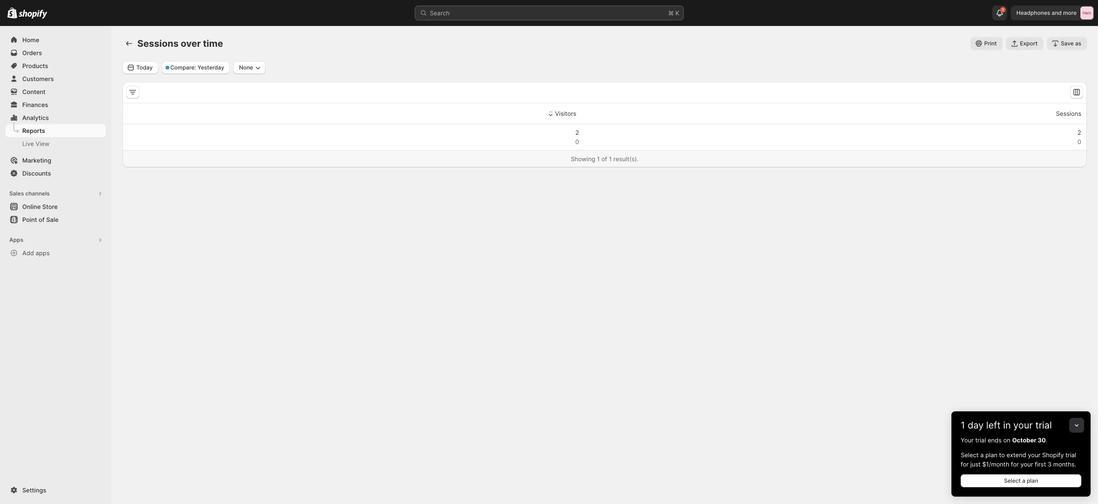 Task type: locate. For each thing, give the bounding box(es) containing it.
sessions inside button
[[1056, 110, 1082, 117]]

0 horizontal spatial plan
[[986, 452, 998, 459]]

0 down sessions button
[[1078, 138, 1082, 146]]

live view
[[22, 140, 49, 148]]

trial up 30 at the right of page
[[1036, 420, 1052, 432]]

select inside select a plan to extend your shopify trial for just $1/month for your first 3 months.
[[961, 452, 979, 459]]

select inside "link"
[[1004, 478, 1021, 485]]

first
[[1035, 461, 1046, 469]]

1 0 from the left
[[575, 138, 579, 146]]

0 horizontal spatial 2
[[575, 129, 579, 136]]

1 left day
[[961, 420, 965, 432]]

0
[[575, 138, 579, 146], [1078, 138, 1082, 146]]

2 0 up 'showing'
[[575, 129, 579, 146]]

of right 'showing'
[[602, 155, 607, 163]]

your up october
[[1014, 420, 1033, 432]]

1 horizontal spatial select
[[1004, 478, 1021, 485]]

2 2 from the left
[[1078, 129, 1082, 136]]

time
[[203, 38, 223, 49]]

a inside select a plan to extend your shopify trial for just $1/month for your first 3 months.
[[981, 452, 984, 459]]

1 vertical spatial trial
[[976, 437, 986, 445]]

1 vertical spatial your
[[1028, 452, 1041, 459]]

point of sale link
[[6, 213, 106, 226]]

1 horizontal spatial 2
[[1078, 129, 1082, 136]]

2 horizontal spatial trial
[[1066, 452, 1077, 459]]

30
[[1038, 437, 1046, 445]]

extend
[[1007, 452, 1027, 459]]

over
[[181, 38, 201, 49]]

1 horizontal spatial sessions
[[1056, 110, 1082, 117]]

a
[[981, 452, 984, 459], [1022, 478, 1026, 485]]

select a plan
[[1004, 478, 1038, 485]]

for left just
[[961, 461, 969, 469]]

save
[[1061, 40, 1074, 47]]

2 vertical spatial trial
[[1066, 452, 1077, 459]]

select
[[961, 452, 979, 459], [1004, 478, 1021, 485]]

2 down visitors on the right
[[575, 129, 579, 136]]

your trial ends on october 30 .
[[961, 437, 1048, 445]]

1 horizontal spatial of
[[602, 155, 607, 163]]

1 vertical spatial plan
[[1027, 478, 1038, 485]]

1 2 0 from the left
[[575, 129, 579, 146]]

discounts link
[[6, 167, 106, 180]]

finances link
[[6, 98, 106, 111]]

1 horizontal spatial 2 0
[[1078, 129, 1082, 146]]

a for select a plan to extend your shopify trial for just $1/month for your first 3 months.
[[981, 452, 984, 459]]

products link
[[6, 59, 106, 72]]

sessions button
[[1046, 105, 1083, 123]]

k
[[676, 9, 680, 17]]

0 horizontal spatial 0
[[575, 138, 579, 146]]

select up just
[[961, 452, 979, 459]]

1 vertical spatial sessions
[[1056, 110, 1082, 117]]

customers
[[22, 75, 54, 83]]

0 horizontal spatial for
[[961, 461, 969, 469]]

0 horizontal spatial trial
[[976, 437, 986, 445]]

home link
[[6, 33, 106, 46]]

print button
[[971, 37, 1003, 50]]

1 vertical spatial select
[[1004, 478, 1021, 485]]

2 0 down sessions button
[[1078, 129, 1082, 146]]

compare: yesterday
[[170, 64, 224, 71]]

view
[[36, 140, 49, 148]]

today
[[136, 64, 153, 71]]

2 0
[[575, 129, 579, 146], [1078, 129, 1082, 146]]

showing 1 of 1 result(s).
[[571, 155, 639, 163]]

sessions
[[137, 38, 179, 49], [1056, 110, 1082, 117]]

your up first
[[1028, 452, 1041, 459]]

1 horizontal spatial for
[[1011, 461, 1019, 469]]

1
[[1002, 7, 1004, 12], [597, 155, 600, 163], [609, 155, 612, 163], [961, 420, 965, 432]]

0 horizontal spatial 2 0
[[575, 129, 579, 146]]

1 horizontal spatial trial
[[1036, 420, 1052, 432]]

trial right your on the right bottom of page
[[976, 437, 986, 445]]

to
[[999, 452, 1005, 459]]

1 horizontal spatial 0
[[1078, 138, 1082, 146]]

ends
[[988, 437, 1002, 445]]

your
[[1014, 420, 1033, 432], [1028, 452, 1041, 459], [1021, 461, 1033, 469]]

.
[[1046, 437, 1048, 445]]

a up just
[[981, 452, 984, 459]]

a inside "link"
[[1022, 478, 1026, 485]]

october
[[1012, 437, 1037, 445]]

as
[[1076, 40, 1082, 47]]

a down select a plan to extend your shopify trial for just $1/month for your first 3 months.
[[1022, 478, 1026, 485]]

2 down sessions button
[[1078, 129, 1082, 136]]

select for select a plan
[[1004, 478, 1021, 485]]

of
[[602, 155, 607, 163], [39, 216, 45, 224]]

yesterday
[[198, 64, 224, 71]]

add apps button
[[6, 247, 106, 260]]

trial
[[1036, 420, 1052, 432], [976, 437, 986, 445], [1066, 452, 1077, 459]]

1 horizontal spatial plan
[[1027, 478, 1038, 485]]

0 vertical spatial your
[[1014, 420, 1033, 432]]

0 horizontal spatial sessions
[[137, 38, 179, 49]]

sessions for sessions over time
[[137, 38, 179, 49]]

1 inside dropdown button
[[1002, 7, 1004, 12]]

2
[[575, 129, 579, 136], [1078, 129, 1082, 136]]

plan inside select a plan to extend your shopify trial for just $1/month for your first 3 months.
[[986, 452, 998, 459]]

1 vertical spatial a
[[1022, 478, 1026, 485]]

2 0 from the left
[[1078, 138, 1082, 146]]

0 horizontal spatial select
[[961, 452, 979, 459]]

more
[[1063, 9, 1077, 16]]

of left sale
[[39, 216, 45, 224]]

1 horizontal spatial a
[[1022, 478, 1026, 485]]

0 horizontal spatial a
[[981, 452, 984, 459]]

for down extend
[[1011, 461, 1019, 469]]

live view link
[[6, 137, 106, 150]]

1 left headphones
[[1002, 7, 1004, 12]]

0 vertical spatial sessions
[[137, 38, 179, 49]]

day
[[968, 420, 984, 432]]

customers link
[[6, 72, 106, 85]]

analytics link
[[6, 111, 106, 124]]

your
[[961, 437, 974, 445]]

1 inside dropdown button
[[961, 420, 965, 432]]

point
[[22, 216, 37, 224]]

0 horizontal spatial of
[[39, 216, 45, 224]]

0 vertical spatial of
[[602, 155, 607, 163]]

0 vertical spatial select
[[961, 452, 979, 459]]

0 vertical spatial plan
[[986, 452, 998, 459]]

your inside dropdown button
[[1014, 420, 1033, 432]]

export
[[1020, 40, 1038, 47]]

0 up 'showing'
[[575, 138, 579, 146]]

plan
[[986, 452, 998, 459], [1027, 478, 1038, 485]]

1 vertical spatial of
[[39, 216, 45, 224]]

plan inside "link"
[[1027, 478, 1038, 485]]

home
[[22, 36, 39, 44]]

plan up $1/month
[[986, 452, 998, 459]]

content
[[22, 88, 46, 96]]

plan down first
[[1027, 478, 1038, 485]]

marketing link
[[6, 154, 106, 167]]

in
[[1003, 420, 1011, 432]]

your left first
[[1021, 461, 1033, 469]]

apps
[[36, 250, 50, 257]]

online store
[[22, 203, 58, 211]]

0 vertical spatial trial
[[1036, 420, 1052, 432]]

trial up months.
[[1066, 452, 1077, 459]]

0 vertical spatial a
[[981, 452, 984, 459]]

select down select a plan to extend your shopify trial for just $1/month for your first 3 months.
[[1004, 478, 1021, 485]]

channels
[[25, 190, 50, 197]]

2 2 0 from the left
[[1078, 129, 1082, 146]]

shopify image
[[19, 10, 47, 19]]

none button
[[234, 61, 265, 74]]



Task type: vqa. For each thing, say whether or not it's contained in the screenshot.
of to the right
yes



Task type: describe. For each thing, give the bounding box(es) containing it.
online
[[22, 203, 41, 211]]

2 for from the left
[[1011, 461, 1019, 469]]

shopify image
[[7, 7, 17, 19]]

visitors
[[555, 110, 577, 117]]

add
[[22, 250, 34, 257]]

compare:
[[170, 64, 196, 71]]

products
[[22, 62, 48, 70]]

1 day left in your trial element
[[952, 436, 1091, 497]]

⌘ k
[[668, 9, 680, 17]]

on
[[1004, 437, 1011, 445]]

and
[[1052, 9, 1062, 16]]

select a plan to extend your shopify trial for just $1/month for your first 3 months.
[[961, 452, 1077, 469]]

online store button
[[0, 200, 111, 213]]

of inside button
[[39, 216, 45, 224]]

select a plan link
[[961, 475, 1082, 488]]

online store link
[[6, 200, 106, 213]]

headphones and more
[[1017, 9, 1077, 16]]

$1/month
[[983, 461, 1010, 469]]

export button
[[1006, 37, 1043, 50]]

marketing
[[22, 157, 51, 164]]

1 button
[[993, 6, 1007, 20]]

orders
[[22, 49, 42, 57]]

1 right 'showing'
[[597, 155, 600, 163]]

search
[[430, 9, 450, 17]]

sales channels button
[[6, 187, 106, 200]]

just
[[971, 461, 981, 469]]

analytics
[[22, 114, 49, 122]]

point of sale button
[[0, 213, 111, 226]]

apps
[[9, 237, 23, 244]]

1 2 from the left
[[575, 129, 579, 136]]

plan for select a plan
[[1027, 478, 1038, 485]]

left
[[987, 420, 1001, 432]]

trial inside dropdown button
[[1036, 420, 1052, 432]]

sales
[[9, 190, 24, 197]]

shopify
[[1042, 452, 1064, 459]]

discounts
[[22, 170, 51, 177]]

headphones
[[1017, 9, 1051, 16]]

1 for from the left
[[961, 461, 969, 469]]

⌘
[[668, 9, 674, 17]]

showing
[[571, 155, 595, 163]]

reports link
[[6, 124, 106, 137]]

content link
[[6, 85, 106, 98]]

today button
[[123, 61, 158, 74]]

a for select a plan
[[1022, 478, 1026, 485]]

settings link
[[6, 484, 106, 497]]

live
[[22, 140, 34, 148]]

compare: yesterday button
[[162, 61, 230, 74]]

select for select a plan to extend your shopify trial for just $1/month for your first 3 months.
[[961, 452, 979, 459]]

1 day left in your trial
[[961, 420, 1052, 432]]

headphones and more image
[[1081, 6, 1094, 19]]

months.
[[1054, 461, 1077, 469]]

plan for select a plan to extend your shopify trial for just $1/month for your first 3 months.
[[986, 452, 998, 459]]

apps button
[[6, 234, 106, 247]]

1 day left in your trial button
[[952, 412, 1091, 432]]

visitors button
[[545, 105, 578, 123]]

save as button
[[1047, 37, 1087, 50]]

sale
[[46, 216, 58, 224]]

point of sale
[[22, 216, 58, 224]]

orders link
[[6, 46, 106, 59]]

add apps
[[22, 250, 50, 257]]

sales channels
[[9, 190, 50, 197]]

none
[[239, 64, 253, 71]]

sessions over time
[[137, 38, 223, 49]]

reports
[[22, 127, 45, 135]]

settings
[[22, 487, 46, 495]]

finances
[[22, 101, 48, 109]]

trial inside select a plan to extend your shopify trial for just $1/month for your first 3 months.
[[1066, 452, 1077, 459]]

sessions for sessions
[[1056, 110, 1082, 117]]

1 left result(s).
[[609, 155, 612, 163]]

3
[[1048, 461, 1052, 469]]

result(s).
[[614, 155, 639, 163]]

save as
[[1061, 40, 1082, 47]]

2 vertical spatial your
[[1021, 461, 1033, 469]]

print
[[985, 40, 997, 47]]

store
[[42, 203, 58, 211]]



